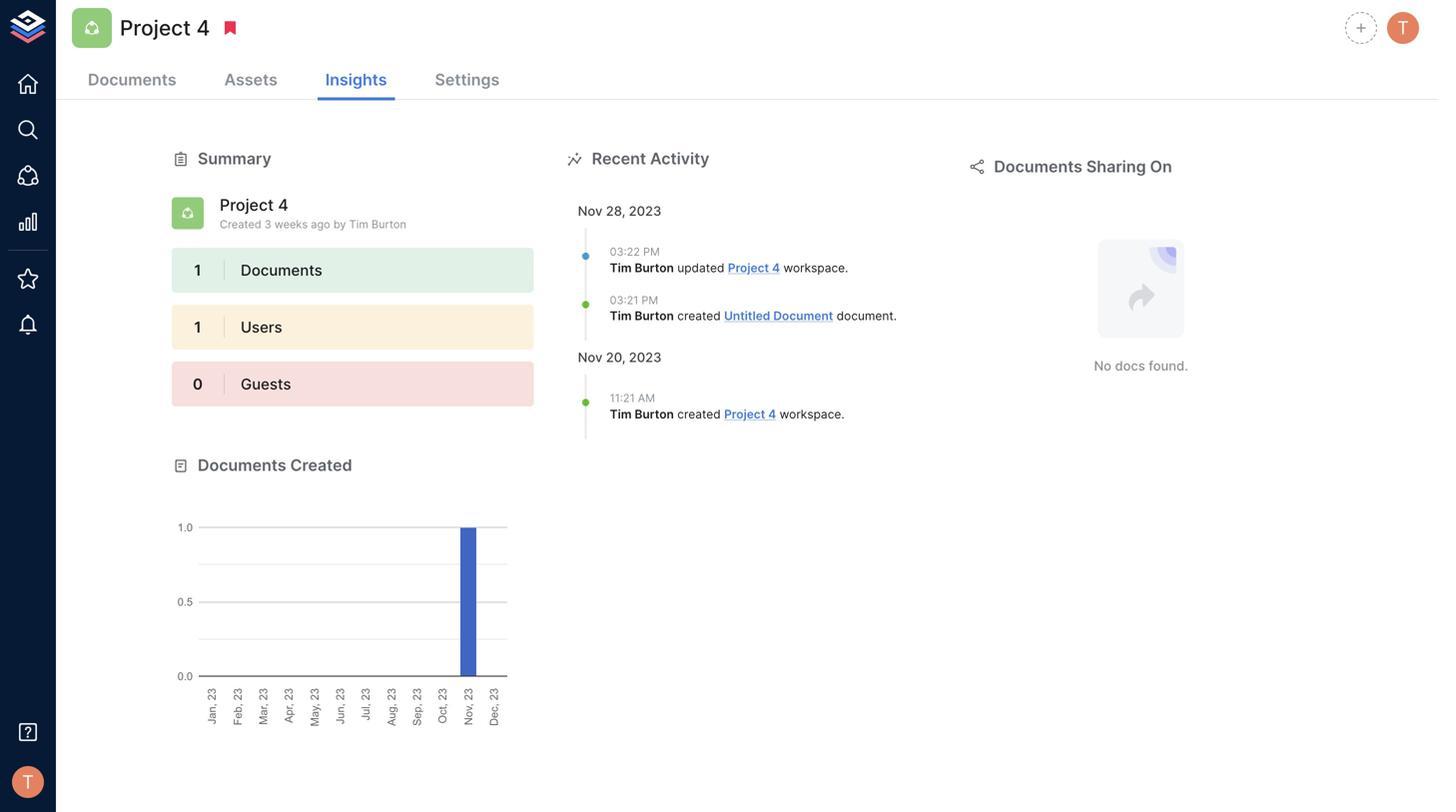 Task type: describe. For each thing, give the bounding box(es) containing it.
settings link
[[427, 62, 508, 100]]

03:21 pm tim burton created untitled document document .
[[610, 294, 897, 323]]

insights link
[[318, 62, 395, 100]]

project 4 link for created
[[724, 407, 777, 422]]

workspace for updated
[[784, 261, 845, 275]]

no docs found.
[[1094, 358, 1189, 373]]

by
[[334, 218, 346, 231]]

recent
[[592, 149, 646, 168]]

1 for documents
[[194, 261, 201, 279]]

document
[[837, 309, 894, 323]]

1 vertical spatial t button
[[6, 760, 50, 804]]

documents for documents created
[[198, 456, 286, 475]]

4 left remove bookmark image in the left top of the page
[[196, 15, 210, 40]]

2023 for nov 20, 2023
[[629, 350, 662, 365]]

03:22 pm tim burton updated project 4 workspace .
[[610, 245, 849, 275]]

found.
[[1149, 358, 1189, 373]]

11:21
[[610, 392, 635, 405]]

11:21 am tim burton created project 4 workspace .
[[610, 392, 845, 422]]

activity
[[650, 149, 710, 168]]

tim inside project 4 created 3 weeks ago by tim burton
[[349, 218, 369, 231]]

documents created
[[198, 456, 352, 475]]

created inside project 4 created 3 weeks ago by tim burton
[[220, 218, 261, 231]]

project inside project 4 created 3 weeks ago by tim burton
[[220, 195, 274, 215]]

settings
[[435, 70, 500, 89]]

nov for nov 28, 2023
[[578, 203, 603, 219]]

nov for nov 20, 2023
[[578, 350, 603, 365]]

1 for users
[[194, 318, 201, 336]]

4 inside project 4 created 3 weeks ago by tim burton
[[278, 195, 289, 215]]

users
[[241, 318, 282, 336]]

burton inside project 4 created 3 weeks ago by tim burton
[[372, 218, 407, 231]]

insights
[[326, 70, 387, 89]]

4 inside 11:21 am tim burton created project 4 workspace .
[[769, 407, 777, 422]]

assets link
[[216, 62, 286, 100]]

summary
[[198, 149, 272, 168]]

documents for documents sharing on
[[994, 157, 1083, 176]]

0
[[193, 375, 203, 393]]

document
[[774, 309, 834, 323]]

documents sharing on
[[994, 157, 1173, 176]]

burton for 03:21 pm tim burton created untitled document document .
[[635, 309, 674, 323]]

created for project
[[678, 407, 721, 422]]

pm for updated
[[643, 245, 660, 258]]

documents for documents link
[[88, 70, 176, 89]]

no
[[1094, 358, 1112, 373]]

. for 03:21 pm tim burton created untitled document document .
[[894, 309, 897, 323]]

. for 03:22 pm tim burton updated project 4 workspace .
[[845, 261, 849, 275]]

a chart. image
[[172, 477, 535, 727]]

pm for created
[[642, 294, 659, 307]]



Task type: vqa. For each thing, say whether or not it's contained in the screenshot.


Task type: locate. For each thing, give the bounding box(es) containing it.
workspace
[[784, 261, 845, 275], [780, 407, 842, 422]]

0 horizontal spatial created
[[220, 218, 261, 231]]

burton inside 11:21 am tim burton created project 4 workspace .
[[635, 407, 674, 422]]

tim right by
[[349, 218, 369, 231]]

4 up weeks
[[278, 195, 289, 215]]

updated
[[678, 261, 725, 275]]

project up 03:21 pm tim burton created untitled document document .
[[728, 261, 769, 275]]

created
[[220, 218, 261, 231], [290, 456, 352, 475]]

burton inside 03:22 pm tim burton updated project 4 workspace .
[[635, 261, 674, 275]]

burton down 03:22
[[635, 261, 674, 275]]

1 vertical spatial created
[[678, 407, 721, 422]]

created down guests
[[290, 456, 352, 475]]

documents
[[88, 70, 176, 89], [994, 157, 1083, 176], [241, 261, 323, 279], [198, 456, 286, 475]]

1 2023 from the top
[[629, 203, 662, 219]]

20,
[[606, 350, 626, 365]]

0 horizontal spatial t
[[22, 771, 34, 793]]

project up "3"
[[220, 195, 274, 215]]

weeks
[[275, 218, 308, 231]]

burton for 03:22 pm tim burton updated project 4 workspace .
[[635, 261, 674, 275]]

project up documents link
[[120, 15, 191, 40]]

tim for 11:21 am tim burton created project 4 workspace .
[[610, 407, 632, 422]]

4
[[196, 15, 210, 40], [278, 195, 289, 215], [772, 261, 780, 275], [769, 407, 777, 422]]

0 vertical spatial t button
[[1385, 9, 1423, 47]]

1
[[194, 261, 201, 279], [194, 318, 201, 336]]

1 horizontal spatial .
[[845, 261, 849, 275]]

0 horizontal spatial .
[[842, 407, 845, 422]]

0 horizontal spatial t button
[[6, 760, 50, 804]]

0 vertical spatial nov
[[578, 203, 603, 219]]

1 vertical spatial t
[[22, 771, 34, 793]]

. inside 03:22 pm tim burton updated project 4 workspace .
[[845, 261, 849, 275]]

on
[[1151, 157, 1173, 176]]

pm
[[643, 245, 660, 258], [642, 294, 659, 307]]

1 vertical spatial .
[[894, 309, 897, 323]]

project 4 link for updated
[[728, 261, 780, 275]]

3
[[265, 218, 272, 231]]

0 vertical spatial t
[[1398, 17, 1410, 39]]

nov 20, 2023
[[578, 350, 662, 365]]

project down untitled
[[724, 407, 766, 422]]

project 4
[[120, 15, 210, 40]]

0 vertical spatial created
[[678, 309, 721, 323]]

tim inside 03:21 pm tim burton created untitled document document .
[[610, 309, 632, 323]]

tim inside 03:22 pm tim burton updated project 4 workspace .
[[610, 261, 632, 275]]

2 vertical spatial .
[[842, 407, 845, 422]]

untitled
[[724, 309, 771, 323]]

created
[[678, 309, 721, 323], [678, 407, 721, 422]]

project 4 created 3 weeks ago by tim burton
[[220, 195, 407, 231]]

workspace down document
[[780, 407, 842, 422]]

1 horizontal spatial t button
[[1385, 9, 1423, 47]]

created inside 03:21 pm tim burton created untitled document document .
[[678, 309, 721, 323]]

1 vertical spatial pm
[[642, 294, 659, 307]]

tim inside 11:21 am tim burton created project 4 workspace .
[[610, 407, 632, 422]]

. inside 03:21 pm tim burton created untitled document document .
[[894, 309, 897, 323]]

project inside 11:21 am tim burton created project 4 workspace .
[[724, 407, 766, 422]]

t button
[[1385, 9, 1423, 47], [6, 760, 50, 804]]

assets
[[224, 70, 278, 89]]

created for untitled
[[678, 309, 721, 323]]

nov
[[578, 203, 603, 219], [578, 350, 603, 365]]

nov left 20,
[[578, 350, 603, 365]]

project 4 link down untitled
[[724, 407, 777, 422]]

pm right 03:22
[[643, 245, 660, 258]]

documents down guests
[[198, 456, 286, 475]]

docs
[[1115, 358, 1146, 373]]

0 vertical spatial pm
[[643, 245, 660, 258]]

workspace for created
[[780, 407, 842, 422]]

untitled document link
[[724, 309, 834, 323]]

burton down am
[[635, 407, 674, 422]]

tim down 03:22
[[610, 261, 632, 275]]

28,
[[606, 203, 626, 219]]

tim for 03:21 pm tim burton created untitled document document .
[[610, 309, 632, 323]]

documents left sharing
[[994, 157, 1083, 176]]

2 nov from the top
[[578, 350, 603, 365]]

tim
[[349, 218, 369, 231], [610, 261, 632, 275], [610, 309, 632, 323], [610, 407, 632, 422]]

tim down 11:21
[[610, 407, 632, 422]]

. inside 11:21 am tim burton created project 4 workspace .
[[842, 407, 845, 422]]

03:21
[[610, 294, 639, 307]]

1 vertical spatial created
[[290, 456, 352, 475]]

1 1 from the top
[[194, 261, 201, 279]]

documents down weeks
[[241, 261, 323, 279]]

1 vertical spatial workspace
[[780, 407, 842, 422]]

created left "3"
[[220, 218, 261, 231]]

0 vertical spatial 2023
[[629, 203, 662, 219]]

project inside 03:22 pm tim burton updated project 4 workspace .
[[728, 261, 769, 275]]

0 vertical spatial project 4 link
[[728, 261, 780, 275]]

remove bookmark image
[[221, 19, 239, 37]]

recent activity
[[592, 149, 710, 168]]

0 vertical spatial created
[[220, 218, 261, 231]]

workspace inside 11:21 am tim burton created project 4 workspace .
[[780, 407, 842, 422]]

t
[[1398, 17, 1410, 39], [22, 771, 34, 793]]

documents link
[[80, 62, 184, 100]]

1 vertical spatial project 4 link
[[724, 407, 777, 422]]

am
[[638, 392, 655, 405]]

pm right 03:21 at the left top
[[642, 294, 659, 307]]

4 down untitled document link
[[769, 407, 777, 422]]

2023 right 20,
[[629, 350, 662, 365]]

2023 right 28,
[[629, 203, 662, 219]]

2 1 from the top
[[194, 318, 201, 336]]

2023
[[629, 203, 662, 219], [629, 350, 662, 365]]

created inside 11:21 am tim burton created project 4 workspace .
[[678, 407, 721, 422]]

1 vertical spatial nov
[[578, 350, 603, 365]]

nov 28, 2023
[[578, 203, 662, 219]]

1 horizontal spatial created
[[290, 456, 352, 475]]

documents down project 4 at the left top
[[88, 70, 176, 89]]

1 nov from the top
[[578, 203, 603, 219]]

1 vertical spatial 1
[[194, 318, 201, 336]]

project 4 link up 03:21 pm tim burton created untitled document document .
[[728, 261, 780, 275]]

burton inside 03:21 pm tim burton created untitled document document .
[[635, 309, 674, 323]]

workspace up document
[[784, 261, 845, 275]]

1 created from the top
[[678, 309, 721, 323]]

4 inside 03:22 pm tim burton updated project 4 workspace .
[[772, 261, 780, 275]]

1 horizontal spatial t
[[1398, 17, 1410, 39]]

project 4 link
[[728, 261, 780, 275], [724, 407, 777, 422]]

. for 11:21 am tim burton created project 4 workspace .
[[842, 407, 845, 422]]

burton
[[372, 218, 407, 231], [635, 261, 674, 275], [635, 309, 674, 323], [635, 407, 674, 422]]

burton down 03:21 at the left top
[[635, 309, 674, 323]]

pm inside 03:22 pm tim burton updated project 4 workspace .
[[643, 245, 660, 258]]

2023 for nov 28, 2023
[[629, 203, 662, 219]]

burton right by
[[372, 218, 407, 231]]

0 vertical spatial workspace
[[784, 261, 845, 275]]

2 horizontal spatial .
[[894, 309, 897, 323]]

a chart. element
[[172, 477, 535, 727]]

4 up 03:21 pm tim burton created untitled document document .
[[772, 261, 780, 275]]

1 vertical spatial 2023
[[629, 350, 662, 365]]

guests
[[241, 375, 291, 393]]

burton for 11:21 am tim burton created project 4 workspace .
[[635, 407, 674, 422]]

ago
[[311, 218, 330, 231]]

tim down 03:21 at the left top
[[610, 309, 632, 323]]

2 created from the top
[[678, 407, 721, 422]]

03:22
[[610, 245, 640, 258]]

tim for 03:22 pm tim burton updated project 4 workspace .
[[610, 261, 632, 275]]

pm inside 03:21 pm tim burton created untitled document document .
[[642, 294, 659, 307]]

nov left 28,
[[578, 203, 603, 219]]

0 vertical spatial 1
[[194, 261, 201, 279]]

workspace inside 03:22 pm tim burton updated project 4 workspace .
[[784, 261, 845, 275]]

project
[[120, 15, 191, 40], [220, 195, 274, 215], [728, 261, 769, 275], [724, 407, 766, 422]]

2 2023 from the top
[[629, 350, 662, 365]]

sharing
[[1087, 157, 1147, 176]]

0 vertical spatial .
[[845, 261, 849, 275]]

.
[[845, 261, 849, 275], [894, 309, 897, 323], [842, 407, 845, 422]]



